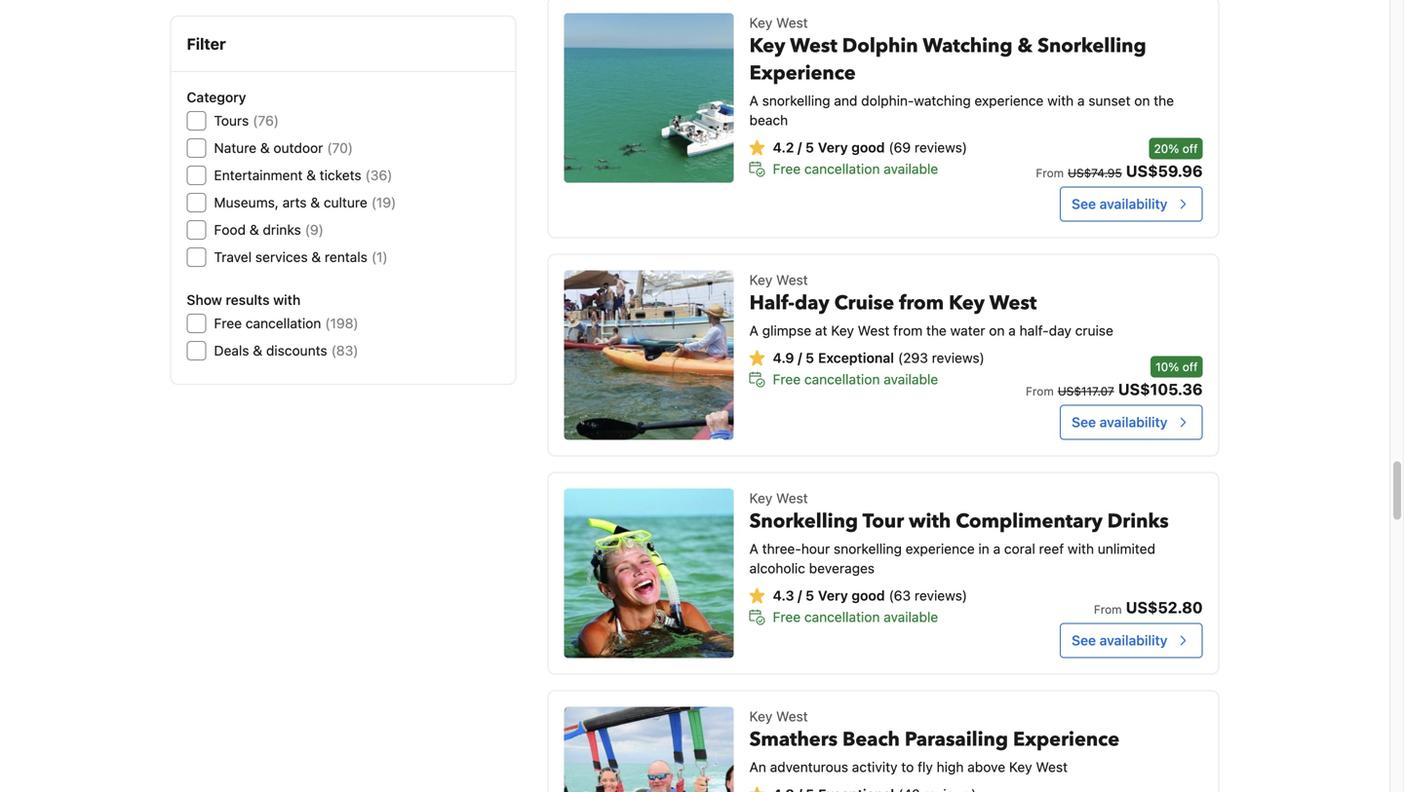 Task type: vqa. For each thing, say whether or not it's contained in the screenshot.


Task type: describe. For each thing, give the bounding box(es) containing it.
the inside key west key west dolphin watching & snorkelling experience a snorkelling and dolphin-watching experience with a sunset on the beach
[[1154, 93, 1174, 109]]

above
[[968, 760, 1006, 776]]

museums,
[[214, 195, 279, 211]]

travel services & rentals (1)
[[214, 249, 388, 265]]

available for dolphin
[[884, 161, 938, 177]]

(36)
[[365, 167, 392, 183]]

free for key west dolphin watching & snorkelling experience
[[773, 161, 801, 177]]

from for west
[[1026, 385, 1054, 398]]

good for experience
[[852, 140, 885, 156]]

5 for experience
[[805, 140, 814, 156]]

snorkelling tour with complimentary drinks image
[[564, 489, 734, 659]]

free cancellation (198)
[[214, 315, 359, 332]]

with right the tour
[[909, 509, 951, 536]]

us$117.07
[[1058, 385, 1114, 398]]

deals
[[214, 343, 249, 359]]

& up museums, arts & culture (19)
[[306, 167, 316, 183]]

drinks
[[1108, 509, 1169, 536]]

us$52.80
[[1126, 599, 1203, 617]]

see availability for snorkelling tour with complimentary drinks
[[1072, 633, 1168, 649]]

to
[[901, 760, 914, 776]]

very for experience
[[818, 140, 848, 156]]

a inside key west key west dolphin watching & snorkelling experience a snorkelling and dolphin-watching experience with a sunset on the beach
[[750, 93, 759, 109]]

5 for three-
[[806, 588, 814, 604]]

(9)
[[305, 222, 324, 238]]

services
[[255, 249, 308, 265]]

10%
[[1156, 360, 1179, 374]]

20%
[[1154, 142, 1179, 156]]

see availability for half-day cruise from key west
[[1072, 415, 1168, 431]]

alcoholic
[[750, 561, 805, 577]]

show results with
[[187, 292, 301, 308]]

0 vertical spatial from
[[899, 290, 944, 317]]

4.9 / 5 exceptional (293 reviews)
[[773, 350, 985, 366]]

on inside key west key west dolphin watching & snorkelling experience a snorkelling and dolphin-watching experience with a sunset on the beach
[[1134, 93, 1150, 109]]

with up free cancellation (198)
[[273, 292, 301, 308]]

an
[[750, 760, 766, 776]]

and
[[834, 93, 858, 109]]

very for three-
[[818, 588, 848, 604]]

activity
[[852, 760, 898, 776]]

smathers beach parasailing experience image
[[564, 708, 734, 793]]

complimentary
[[956, 509, 1103, 536]]

free cancellation available for tour
[[773, 610, 938, 626]]

cruise
[[835, 290, 894, 317]]

nature
[[214, 140, 257, 156]]

half-
[[750, 290, 795, 317]]

beverages
[[809, 561, 875, 577]]

key west half-day cruise from key west a glimpse at key west from the water on a half-day cruise
[[750, 272, 1114, 339]]

a inside key west half-day cruise from key west a glimpse at key west from the water on a half-day cruise
[[750, 323, 759, 339]]

show
[[187, 292, 222, 308]]

fly
[[918, 760, 933, 776]]

experience inside key west key west dolphin watching & snorkelling experience a snorkelling and dolphin-watching experience with a sunset on the beach
[[750, 60, 856, 87]]

from us$52.80
[[1094, 599, 1203, 617]]

key west smathers beach parasailing experience an adventurous activity to fly high above key west
[[750, 709, 1120, 776]]

tours
[[214, 113, 249, 129]]

/ for experience
[[798, 140, 802, 156]]

a inside the key west snorkelling tour with complimentary drinks a three-hour snorkelling experience in a coral reef with unlimited alcoholic beverages
[[993, 541, 1001, 557]]

& inside key west key west dolphin watching & snorkelling experience a snorkelling and dolphin-watching experience with a sunset on the beach
[[1018, 33, 1033, 60]]

free for half-day cruise from key west
[[773, 372, 801, 388]]

coral
[[1004, 541, 1036, 557]]

from us$74.95 us$59.96
[[1036, 162, 1203, 181]]

from for snorkelling
[[1036, 166, 1064, 180]]

dolphin-
[[861, 93, 914, 109]]

arts
[[282, 195, 307, 211]]

5 for a
[[806, 350, 814, 366]]

snorkelling for west
[[762, 93, 830, 109]]

smathers
[[750, 727, 838, 754]]

three-
[[762, 541, 801, 557]]

off for key west dolphin watching & snorkelling experience
[[1183, 142, 1198, 156]]

(1)
[[371, 249, 388, 265]]

4.2
[[773, 140, 794, 156]]

(69
[[889, 140, 911, 156]]

(63
[[889, 588, 911, 604]]

results
[[226, 292, 270, 308]]

travel
[[214, 249, 252, 265]]

key inside the key west snorkelling tour with complimentary drinks a three-hour snorkelling experience in a coral reef with unlimited alcoholic beverages
[[750, 491, 773, 507]]

entertainment & tickets (36)
[[214, 167, 392, 183]]

filter
[[187, 35, 226, 53]]

from us$117.07 us$105.36
[[1026, 380, 1203, 399]]

available for cruise
[[884, 372, 938, 388]]

cruise
[[1075, 323, 1114, 339]]

exceptional
[[818, 350, 894, 366]]

see for half-day cruise from key west
[[1072, 415, 1096, 431]]

free cancellation available for day
[[773, 372, 938, 388]]

category
[[187, 89, 246, 105]]

tickets
[[320, 167, 361, 183]]

outdoor
[[274, 140, 323, 156]]

reviews) for complimentary
[[915, 588, 967, 604]]

museums, arts & culture (19)
[[214, 195, 396, 211]]

with inside key west key west dolphin watching & snorkelling experience a snorkelling and dolphin-watching experience with a sunset on the beach
[[1048, 93, 1074, 109]]

cancellation for snorkelling
[[804, 610, 880, 626]]

deals & discounts (83)
[[214, 343, 358, 359]]



Task type: locate. For each thing, give the bounding box(es) containing it.
1 vertical spatial day
[[1049, 323, 1072, 339]]

with right reef
[[1068, 541, 1094, 557]]

0 horizontal spatial snorkelling
[[762, 93, 830, 109]]

high
[[937, 760, 964, 776]]

1 a from the top
[[750, 93, 759, 109]]

from inside "from us$52.80"
[[1094, 603, 1122, 617]]

1 vertical spatial from
[[893, 323, 923, 339]]

(83)
[[331, 343, 358, 359]]

with
[[1048, 93, 1074, 109], [273, 292, 301, 308], [909, 509, 951, 536], [1068, 541, 1094, 557]]

half-
[[1020, 323, 1049, 339]]

good
[[852, 140, 885, 156], [852, 588, 885, 604]]

0 vertical spatial off
[[1183, 142, 1198, 156]]

off right 10%
[[1183, 360, 1198, 374]]

20% off
[[1154, 142, 1198, 156]]

tour
[[863, 509, 904, 536]]

0 vertical spatial see availability
[[1072, 196, 1168, 212]]

snorkelling inside the key west snorkelling tour with complimentary drinks a three-hour snorkelling experience in a coral reef with unlimited alcoholic beverages
[[750, 509, 858, 536]]

availability for half-day cruise from key west
[[1100, 415, 1168, 431]]

1 vertical spatial a
[[1009, 323, 1016, 339]]

0 vertical spatial available
[[884, 161, 938, 177]]

experience right watching
[[975, 93, 1044, 109]]

food & drinks (9)
[[214, 222, 324, 238]]

(293
[[898, 350, 928, 366]]

(19)
[[371, 195, 396, 211]]

1 off from the top
[[1183, 142, 1198, 156]]

free cancellation available down 4.2 / 5 very good (69 reviews)
[[773, 161, 938, 177]]

2 vertical spatial see availability
[[1072, 633, 1168, 649]]

2 available from the top
[[884, 372, 938, 388]]

west
[[776, 15, 808, 31], [790, 33, 838, 60], [776, 272, 808, 288], [990, 290, 1037, 317], [858, 323, 890, 339], [776, 491, 808, 507], [776, 709, 808, 725], [1036, 760, 1068, 776]]

2 vertical spatial a
[[750, 541, 759, 557]]

cancellation
[[804, 161, 880, 177], [246, 315, 321, 332], [804, 372, 880, 388], [804, 610, 880, 626]]

key west snorkelling tour with complimentary drinks a three-hour snorkelling experience in a coral reef with unlimited alcoholic beverages
[[750, 491, 1169, 577]]

experience
[[975, 93, 1044, 109], [906, 541, 975, 557]]

2 vertical spatial 5
[[806, 588, 814, 604]]

1 horizontal spatial a
[[1009, 323, 1016, 339]]

see availability for key west dolphin watching & snorkelling experience
[[1072, 196, 1168, 212]]

snorkelling up beach
[[762, 93, 830, 109]]

2 vertical spatial available
[[884, 610, 938, 626]]

free cancellation available down exceptional on the right of page
[[773, 372, 938, 388]]

/ for three-
[[798, 588, 802, 604]]

cancellation for half-
[[804, 372, 880, 388]]

snorkelling inside key west key west dolphin watching & snorkelling experience a snorkelling and dolphin-watching experience with a sunset on the beach
[[1038, 33, 1146, 60]]

1 vertical spatial on
[[989, 323, 1005, 339]]

5 right 4.9
[[806, 350, 814, 366]]

1 horizontal spatial snorkelling
[[834, 541, 902, 557]]

1 vertical spatial off
[[1183, 360, 1198, 374]]

very
[[818, 140, 848, 156], [818, 588, 848, 604]]

1 vertical spatial snorkelling
[[750, 509, 858, 536]]

snorkelling
[[762, 93, 830, 109], [834, 541, 902, 557]]

availability
[[1100, 196, 1168, 212], [1100, 415, 1168, 431], [1100, 633, 1168, 649]]

/ right "4.2"
[[798, 140, 802, 156]]

reef
[[1039, 541, 1064, 557]]

2 horizontal spatial a
[[1078, 93, 1085, 109]]

10% off
[[1156, 360, 1198, 374]]

west inside the key west snorkelling tour with complimentary drinks a three-hour snorkelling experience in a coral reef with unlimited alcoholic beverages
[[776, 491, 808, 507]]

cancellation down 4.2 / 5 very good (69 reviews)
[[804, 161, 880, 177]]

0 vertical spatial see
[[1072, 196, 1096, 212]]

/ right 4.9
[[798, 350, 802, 366]]

beach
[[843, 727, 900, 754]]

parasailing
[[905, 727, 1008, 754]]

1 vertical spatial 5
[[806, 350, 814, 366]]

experience left in
[[906, 541, 975, 557]]

snorkelling up sunset
[[1038, 33, 1146, 60]]

0 vertical spatial very
[[818, 140, 848, 156]]

see for snorkelling tour with complimentary drinks
[[1072, 633, 1096, 649]]

food
[[214, 222, 246, 238]]

experience inside the key west snorkelling tour with complimentary drinks a three-hour snorkelling experience in a coral reef with unlimited alcoholic beverages
[[906, 541, 975, 557]]

1 horizontal spatial experience
[[1013, 727, 1120, 754]]

availability for snorkelling tour with complimentary drinks
[[1100, 633, 1168, 649]]

a up beach
[[750, 93, 759, 109]]

good left the (63
[[852, 588, 885, 604]]

5
[[805, 140, 814, 156], [806, 350, 814, 366], [806, 588, 814, 604]]

1 vertical spatial see availability
[[1072, 415, 1168, 431]]

the
[[1154, 93, 1174, 109], [926, 323, 947, 339]]

snorkelling up hour
[[750, 509, 858, 536]]

free down 4.3
[[773, 610, 801, 626]]

at
[[815, 323, 827, 339]]

us$74.95
[[1068, 166, 1122, 180]]

on inside key west half-day cruise from key west a glimpse at key west from the water on a half-day cruise
[[989, 323, 1005, 339]]

in
[[979, 541, 990, 557]]

good for three-
[[852, 588, 885, 604]]

free cancellation available down 4.3 / 5 very good (63 reviews)
[[773, 610, 938, 626]]

day up the at
[[795, 290, 830, 317]]

0 vertical spatial a
[[1078, 93, 1085, 109]]

see down us$74.95
[[1072, 196, 1096, 212]]

reviews)
[[915, 140, 967, 156], [932, 350, 985, 366], [915, 588, 967, 604]]

1 vertical spatial snorkelling
[[834, 541, 902, 557]]

from inside from us$74.95 us$59.96
[[1036, 166, 1064, 180]]

a inside key west key west dolphin watching & snorkelling experience a snorkelling and dolphin-watching experience with a sunset on the beach
[[1078, 93, 1085, 109]]

2 vertical spatial free cancellation available
[[773, 610, 938, 626]]

0 vertical spatial free cancellation available
[[773, 161, 938, 177]]

unlimited
[[1098, 541, 1156, 557]]

2 see from the top
[[1072, 415, 1096, 431]]

0 vertical spatial reviews)
[[915, 140, 967, 156]]

snorkelling inside the key west snorkelling tour with complimentary drinks a three-hour snorkelling experience in a coral reef with unlimited alcoholic beverages
[[834, 541, 902, 557]]

1 vertical spatial good
[[852, 588, 885, 604]]

(198)
[[325, 315, 359, 332]]

2 a from the top
[[750, 323, 759, 339]]

free up deals
[[214, 315, 242, 332]]

with left sunset
[[1048, 93, 1074, 109]]

glimpse
[[762, 323, 812, 339]]

see
[[1072, 196, 1096, 212], [1072, 415, 1096, 431], [1072, 633, 1096, 649]]

2 vertical spatial reviews)
[[915, 588, 967, 604]]

1 vertical spatial see
[[1072, 415, 1096, 431]]

1 see from the top
[[1072, 196, 1096, 212]]

reviews) right (69 on the right of the page
[[915, 140, 967, 156]]

1 vertical spatial a
[[750, 323, 759, 339]]

watching
[[923, 33, 1013, 60]]

1 vertical spatial free cancellation available
[[773, 372, 938, 388]]

see for key west dolphin watching & snorkelling experience
[[1072, 196, 1096, 212]]

sunset
[[1089, 93, 1131, 109]]

4.3 / 5 very good (63 reviews)
[[773, 588, 967, 604]]

1 horizontal spatial snorkelling
[[1038, 33, 1146, 60]]

1 free cancellation available from the top
[[773, 161, 938, 177]]

good left (69 on the right of the page
[[852, 140, 885, 156]]

3 free cancellation available from the top
[[773, 610, 938, 626]]

on right sunset
[[1134, 93, 1150, 109]]

/
[[798, 140, 802, 156], [798, 350, 802, 366], [798, 588, 802, 604]]

2 see availability from the top
[[1072, 415, 1168, 431]]

availability down "from us$52.80"
[[1100, 633, 1168, 649]]

2 off from the top
[[1183, 360, 1198, 374]]

1 horizontal spatial on
[[1134, 93, 1150, 109]]

0 vertical spatial experience
[[975, 93, 1044, 109]]

see availability down "from us$52.80"
[[1072, 633, 1168, 649]]

the inside key west half-day cruise from key west a glimpse at key west from the water on a half-day cruise
[[926, 323, 947, 339]]

0 vertical spatial snorkelling
[[1038, 33, 1146, 60]]

see down "from us$52.80"
[[1072, 633, 1096, 649]]

the left water
[[926, 323, 947, 339]]

2 vertical spatial /
[[798, 588, 802, 604]]

adventurous
[[770, 760, 848, 776]]

1 vertical spatial the
[[926, 323, 947, 339]]

0 vertical spatial availability
[[1100, 196, 1168, 212]]

free down "4.2"
[[773, 161, 801, 177]]

experience
[[750, 60, 856, 87], [1013, 727, 1120, 754]]

available
[[884, 161, 938, 177], [884, 372, 938, 388], [884, 610, 938, 626]]

availability down from us$74.95 us$59.96 on the right
[[1100, 196, 1168, 212]]

free cancellation available for west
[[773, 161, 938, 177]]

3 a from the top
[[750, 541, 759, 557]]

2 vertical spatial from
[[1094, 603, 1122, 617]]

key
[[750, 15, 773, 31], [750, 33, 785, 60], [750, 272, 773, 288], [949, 290, 985, 317], [831, 323, 854, 339], [750, 491, 773, 507], [750, 709, 773, 725], [1009, 760, 1032, 776]]

experience inside key west key west dolphin watching & snorkelling experience a snorkelling and dolphin-watching experience with a sunset on the beach
[[975, 93, 1044, 109]]

1 see availability from the top
[[1072, 196, 1168, 212]]

from
[[1036, 166, 1064, 180], [1026, 385, 1054, 398], [1094, 603, 1122, 617]]

very down beverages
[[818, 588, 848, 604]]

free for snorkelling tour with complimentary drinks
[[773, 610, 801, 626]]

1 availability from the top
[[1100, 196, 1168, 212]]

1 very from the top
[[818, 140, 848, 156]]

a down half-
[[750, 323, 759, 339]]

half-day cruise from key west image
[[564, 271, 734, 440]]

cancellation down exceptional on the right of page
[[804, 372, 880, 388]]

snorkelling
[[1038, 33, 1146, 60], [750, 509, 858, 536]]

4.2 / 5 very good (69 reviews)
[[773, 140, 967, 156]]

2 availability from the top
[[1100, 415, 1168, 431]]

off right 20%
[[1183, 142, 1198, 156]]

discounts
[[266, 343, 327, 359]]

4.3
[[773, 588, 794, 604]]

0 horizontal spatial day
[[795, 290, 830, 317]]

a inside key west half-day cruise from key west a glimpse at key west from the water on a half-day cruise
[[1009, 323, 1016, 339]]

1 vertical spatial from
[[1026, 385, 1054, 398]]

a right in
[[993, 541, 1001, 557]]

drinks
[[263, 222, 301, 238]]

& right deals
[[253, 343, 262, 359]]

day left cruise
[[1049, 323, 1072, 339]]

from left us$74.95
[[1036, 166, 1064, 180]]

reviews) for watching
[[915, 140, 967, 156]]

0 horizontal spatial snorkelling
[[750, 509, 858, 536]]

1 good from the top
[[852, 140, 885, 156]]

5 right "4.2"
[[805, 140, 814, 156]]

0 horizontal spatial on
[[989, 323, 1005, 339]]

1 horizontal spatial the
[[1154, 93, 1174, 109]]

available down the (63
[[884, 610, 938, 626]]

from left us$117.07
[[1026, 385, 1054, 398]]

0 horizontal spatial the
[[926, 323, 947, 339]]

snorkelling inside key west key west dolphin watching & snorkelling experience a snorkelling and dolphin-watching experience with a sunset on the beach
[[762, 93, 830, 109]]

snorkelling for tour
[[834, 541, 902, 557]]

(76)
[[253, 113, 279, 129]]

(70)
[[327, 140, 353, 156]]

0 vertical spatial from
[[1036, 166, 1064, 180]]

2 vertical spatial see
[[1072, 633, 1096, 649]]

0 vertical spatial a
[[750, 93, 759, 109]]

2 good from the top
[[852, 588, 885, 604]]

rentals
[[325, 249, 368, 265]]

entertainment
[[214, 167, 303, 183]]

availability down from us$117.07 us$105.36
[[1100, 415, 1168, 431]]

1 vertical spatial experience
[[1013, 727, 1120, 754]]

0 horizontal spatial a
[[993, 541, 1001, 557]]

0 vertical spatial experience
[[750, 60, 856, 87]]

0 vertical spatial day
[[795, 290, 830, 317]]

2 very from the top
[[818, 588, 848, 604]]

2 vertical spatial a
[[993, 541, 1001, 557]]

1 vertical spatial reviews)
[[932, 350, 985, 366]]

available for with
[[884, 610, 938, 626]]

& down (9)
[[311, 249, 321, 265]]

& right watching
[[1018, 33, 1033, 60]]

3 available from the top
[[884, 610, 938, 626]]

cancellation down 4.3 / 5 very good (63 reviews)
[[804, 610, 880, 626]]

/ right 4.3
[[798, 588, 802, 604]]

nature & outdoor (70)
[[214, 140, 353, 156]]

1 vertical spatial very
[[818, 588, 848, 604]]

see availability down from us$74.95 us$59.96 on the right
[[1072, 196, 1168, 212]]

& right "food" on the top left
[[249, 222, 259, 238]]

cancellation up deals & discounts (83)
[[246, 315, 321, 332]]

see down us$117.07
[[1072, 415, 1096, 431]]

free down 4.9
[[773, 372, 801, 388]]

from inside from us$117.07 us$105.36
[[1026, 385, 1054, 398]]

1 horizontal spatial day
[[1049, 323, 1072, 339]]

tours (76)
[[214, 113, 279, 129]]

free
[[773, 161, 801, 177], [214, 315, 242, 332], [773, 372, 801, 388], [773, 610, 801, 626]]

0 vertical spatial 5
[[805, 140, 814, 156]]

available down (69 on the right of the page
[[884, 161, 938, 177]]

2 vertical spatial availability
[[1100, 633, 1168, 649]]

0 vertical spatial the
[[1154, 93, 1174, 109]]

0 vertical spatial good
[[852, 140, 885, 156]]

3 see from the top
[[1072, 633, 1096, 649]]

see availability down from us$117.07 us$105.36
[[1072, 415, 1168, 431]]

very down and
[[818, 140, 848, 156]]

key west dolphin watching & snorkelling experience image
[[564, 13, 734, 183]]

a left sunset
[[1078, 93, 1085, 109]]

1 available from the top
[[884, 161, 938, 177]]

available down (293
[[884, 372, 938, 388]]

on right water
[[989, 323, 1005, 339]]

4.9
[[773, 350, 794, 366]]

& down the (76)
[[260, 140, 270, 156]]

free cancellation available
[[773, 161, 938, 177], [773, 372, 938, 388], [773, 610, 938, 626]]

a
[[1078, 93, 1085, 109], [1009, 323, 1016, 339], [993, 541, 1001, 557]]

cancellation for key
[[804, 161, 880, 177]]

us$105.36
[[1118, 380, 1203, 399]]

& right "arts"
[[310, 195, 320, 211]]

experience inside 'key west smathers beach parasailing experience an adventurous activity to fly high above key west'
[[1013, 727, 1120, 754]]

availability for key west dolphin watching & snorkelling experience
[[1100, 196, 1168, 212]]

a inside the key west snorkelling tour with complimentary drinks a three-hour snorkelling experience in a coral reef with unlimited alcoholic beverages
[[750, 541, 759, 557]]

from left us$52.80
[[1094, 603, 1122, 617]]

&
[[1018, 33, 1033, 60], [260, 140, 270, 156], [306, 167, 316, 183], [310, 195, 320, 211], [249, 222, 259, 238], [311, 249, 321, 265], [253, 343, 262, 359]]

snorkelling down the tour
[[834, 541, 902, 557]]

5 right 4.3
[[806, 588, 814, 604]]

key west key west dolphin watching & snorkelling experience a snorkelling and dolphin-watching experience with a sunset on the beach
[[750, 15, 1174, 128]]

water
[[950, 323, 985, 339]]

reviews) down water
[[932, 350, 985, 366]]

1 vertical spatial /
[[798, 350, 802, 366]]

1 vertical spatial availability
[[1100, 415, 1168, 431]]

a left the three-
[[750, 541, 759, 557]]

0 horizontal spatial experience
[[750, 60, 856, 87]]

hour
[[801, 541, 830, 557]]

1 vertical spatial available
[[884, 372, 938, 388]]

3 availability from the top
[[1100, 633, 1168, 649]]

a left 'half-'
[[1009, 323, 1016, 339]]

watching
[[914, 93, 971, 109]]

us$59.96
[[1126, 162, 1203, 181]]

1 vertical spatial experience
[[906, 541, 975, 557]]

beach
[[750, 112, 788, 128]]

the up 20%
[[1154, 93, 1174, 109]]

dolphin
[[842, 33, 918, 60]]

3 see availability from the top
[[1072, 633, 1168, 649]]

0 vertical spatial on
[[1134, 93, 1150, 109]]

/ for a
[[798, 350, 802, 366]]

reviews) right the (63
[[915, 588, 967, 604]]

off for half-day cruise from key west
[[1183, 360, 1198, 374]]

culture
[[324, 195, 367, 211]]

2 free cancellation available from the top
[[773, 372, 938, 388]]

0 vertical spatial /
[[798, 140, 802, 156]]

0 vertical spatial snorkelling
[[762, 93, 830, 109]]



